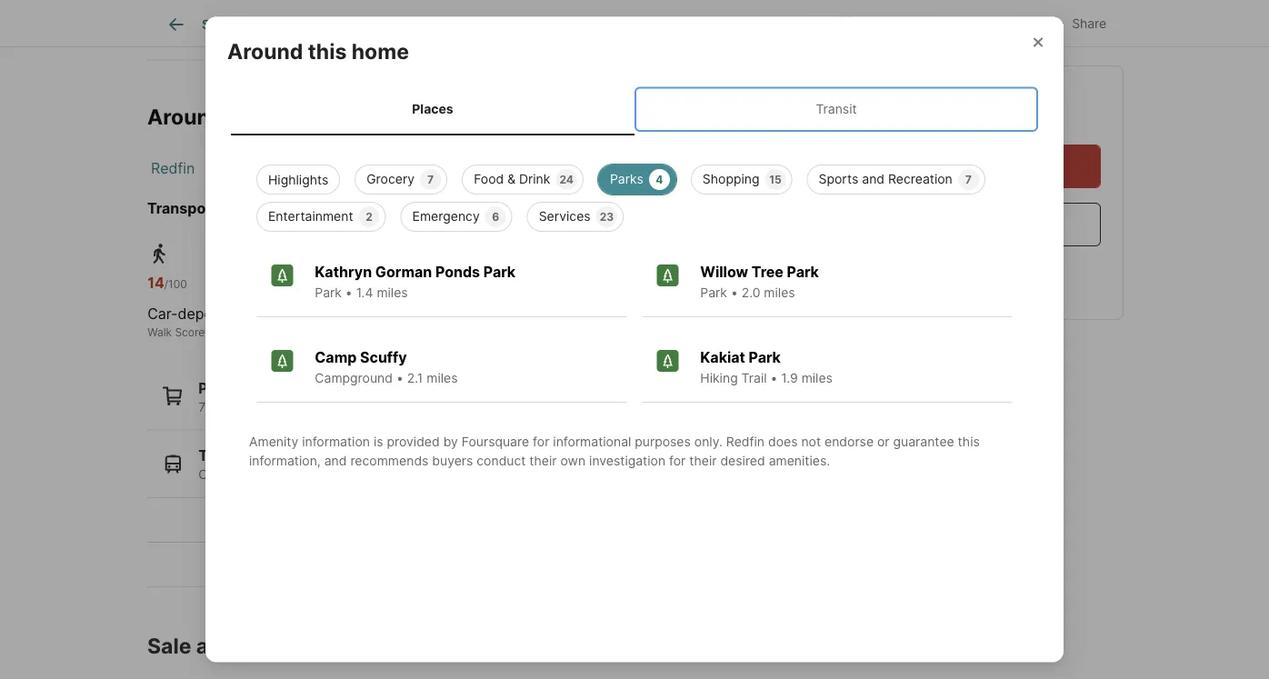 Task type: vqa. For each thing, say whether or not it's contained in the screenshot.
rightmost you
no



Task type: describe. For each thing, give the bounding box(es) containing it.
x-
[[974, 16, 987, 31]]

x-out button
[[933, 4, 1024, 41]]

bikeable
[[526, 305, 584, 323]]

gorman
[[375, 263, 432, 281]]

tree
[[752, 263, 784, 281]]

& for sale
[[652, 17, 660, 32]]

tour
[[1003, 157, 1032, 175]]

places 7 groceries, 24 restaurants, 4 parks
[[198, 379, 412, 415]]

owl,
[[198, 467, 231, 483]]

guarantee
[[893, 434, 955, 449]]

2.1
[[407, 370, 423, 386]]

contact
[[860, 98, 932, 120]]

willow
[[700, 263, 749, 281]]

6 right history
[[388, 633, 402, 659]]

hiking
[[700, 370, 738, 386]]

services
[[539, 208, 591, 224]]

and for recreation
[[862, 171, 885, 187]]

information
[[302, 434, 370, 449]]

investigation
[[589, 453, 666, 468]]

dr for contact 6 smolley dr
[[1027, 98, 1048, 120]]

purposes
[[635, 434, 691, 449]]

is
[[374, 434, 383, 449]]

tab list containing search
[[147, 0, 764, 46]]

4 inside "places 7 groceries, 24 restaurants, 4 parks"
[[367, 399, 375, 415]]

favorite
[[863, 16, 911, 31]]

new york link
[[224, 160, 290, 178]]

places for places 7 groceries, 24 restaurants, 4 parks
[[198, 379, 246, 397]]

x-out
[[974, 16, 1009, 31]]

camp scuffy campground • 2.1 miles
[[315, 348, 458, 386]]

favorite button
[[822, 4, 926, 41]]

park right tree
[[787, 263, 819, 281]]

park right ponds
[[484, 263, 516, 281]]

scuffy
[[360, 348, 407, 366]]

sale for sale and tax history for 6 smolley dr
[[147, 633, 191, 659]]

dr for around 6 smolley dr
[[333, 105, 357, 130]]

car-
[[147, 305, 178, 323]]

this inside around this home element
[[308, 39, 347, 64]]

transportation
[[147, 200, 254, 218]]

kathryn gorman ponds park park • 1.4 miles
[[315, 263, 516, 300]]

hudson
[[415, 467, 461, 483]]

campground
[[315, 370, 393, 386]]

®
[[205, 326, 212, 339]]

park inside the kakiat park hiking trail • 1.9 miles
[[749, 348, 781, 366]]

sports
[[819, 171, 859, 187]]

1 their from the left
[[530, 453, 557, 468]]

desired
[[721, 453, 765, 468]]

0 horizontal spatial for
[[354, 633, 383, 659]]

and inside amenity information is provided by foursquare for informational purposes only. redfin does not endorse or guarantee this information, and recommends buyers conduct their own investigation for their desired amenities.
[[324, 453, 347, 468]]

informational
[[553, 434, 631, 449]]

ponds
[[436, 263, 480, 281]]

miles inside 'camp scuffy campground • 2.1 miles'
[[427, 370, 458, 386]]

emergency
[[412, 208, 480, 224]]

conduct
[[477, 453, 526, 468]]

1 horizontal spatial smolley
[[406, 633, 488, 659]]

2
[[366, 210, 373, 223]]

search link
[[166, 14, 246, 35]]

• inside 'camp scuffy campground • 2.1 miles'
[[396, 370, 404, 386]]

places tab
[[231, 87, 635, 132]]

food & drink 24
[[474, 171, 574, 187]]

transit for transit
[[816, 102, 857, 117]]

around for around this home
[[227, 39, 303, 64]]

transit tab
[[635, 87, 1038, 132]]

14 /100
[[147, 274, 187, 292]]

overview tab
[[264, 3, 357, 46]]

around 6 smolley dr
[[147, 105, 357, 130]]

monsey
[[319, 160, 373, 178]]

monsey link
[[319, 160, 373, 178]]

26 /100
[[449, 274, 491, 292]]

7 for grocery
[[427, 173, 434, 186]]

park down the willow at right top
[[700, 285, 727, 300]]

• inside willow tree park park • 2.0 miles
[[731, 285, 738, 300]]

own
[[561, 453, 586, 468]]

drink
[[519, 171, 551, 187]]

share
[[1072, 16, 1107, 31]]

smolley for around
[[247, 105, 328, 130]]

tab list inside around this home dialog
[[227, 83, 1042, 136]]

2.0
[[742, 285, 761, 300]]

shopping
[[703, 171, 760, 187]]

groceries,
[[209, 399, 269, 415]]

york
[[259, 160, 290, 178]]

a
[[991, 157, 999, 175]]

new york
[[224, 160, 290, 178]]

1.9
[[781, 370, 798, 386]]

buyers
[[432, 453, 473, 468]]

information,
[[249, 453, 321, 468]]

/100 for 26
[[468, 278, 491, 291]]

sale & tax history
[[622, 17, 732, 32]]

4 inside around this home dialog
[[656, 173, 663, 186]]

around this home element
[[227, 17, 431, 65]]

redfin link
[[151, 160, 195, 178]]

kakiat
[[700, 348, 745, 366]]



Task type: locate. For each thing, give the bounding box(es) containing it.
rockland
[[234, 467, 290, 483]]

their left own
[[530, 453, 557, 468]]

/100
[[164, 278, 187, 291], [468, 278, 491, 291]]

10952
[[402, 160, 445, 178]]

miles inside the kakiat park hiking trail • 1.9 miles
[[802, 370, 833, 386]]

places for places
[[412, 102, 454, 117]]

around
[[227, 39, 303, 64], [147, 105, 223, 130]]

6 up new
[[228, 105, 242, 130]]

list box
[[242, 157, 1028, 232]]

0 vertical spatial and
[[862, 171, 885, 187]]

sports and recreation
[[819, 171, 953, 187]]

this right guarantee
[[958, 434, 980, 449]]

1 /100 from the left
[[164, 278, 187, 291]]

miles right the 2.1 on the bottom
[[427, 370, 458, 386]]

1 horizontal spatial and
[[324, 453, 347, 468]]

0 vertical spatial tab list
[[147, 0, 764, 46]]

0 horizontal spatial their
[[530, 453, 557, 468]]

4 right parks
[[656, 173, 663, 186]]

out
[[987, 16, 1009, 31]]

1 vertical spatial places
[[198, 379, 246, 397]]

foursquare
[[462, 434, 529, 449]]

7
[[427, 173, 434, 186], [965, 173, 972, 186], [198, 399, 206, 415]]

2 /100 from the left
[[468, 278, 491, 291]]

search
[[202, 17, 246, 32]]

0 horizontal spatial and
[[196, 633, 235, 659]]

history
[[688, 17, 732, 32]]

request a tour
[[930, 157, 1032, 175]]

request a tour button
[[860, 145, 1101, 188]]

/100 inside 14 /100
[[164, 278, 187, 291]]

places inside "places 7 groceries, 24 restaurants, 4 parks"
[[198, 379, 246, 397]]

14
[[147, 274, 164, 292]]

1 vertical spatial sale
[[147, 633, 191, 659]]

7 for sports and recreation
[[965, 173, 972, 186]]

around down search
[[227, 39, 303, 64]]

park up "trail"
[[749, 348, 781, 366]]

24 for places
[[273, 399, 288, 415]]

sale inside tab
[[622, 17, 648, 32]]

parks
[[379, 399, 412, 415]]

park
[[484, 263, 516, 281], [787, 263, 819, 281], [315, 285, 342, 300], [700, 285, 727, 300], [749, 348, 781, 366]]

smolley for contact
[[952, 98, 1023, 120]]

trail
[[742, 370, 767, 386]]

2 horizontal spatial 7
[[965, 173, 972, 186]]

coaches,
[[293, 467, 350, 483]]

recommends
[[350, 453, 429, 468]]

redfin up desired
[[726, 434, 765, 449]]

1 vertical spatial around
[[147, 105, 223, 130]]

kakiat park hiking trail • 1.9 miles
[[700, 348, 833, 386]]

score
[[175, 326, 205, 339]]

0 horizontal spatial 7
[[198, 399, 206, 415]]

0 horizontal spatial around
[[147, 105, 223, 130]]

schools tab
[[518, 3, 604, 46]]

1 vertical spatial 4
[[367, 399, 375, 415]]

sale and tax history for 6 smolley dr
[[147, 633, 517, 659]]

does
[[768, 434, 798, 449]]

tab list
[[147, 0, 764, 46], [227, 83, 1042, 136]]

&
[[652, 17, 660, 32], [508, 171, 516, 187]]

1 horizontal spatial 4
[[656, 173, 663, 186]]

home
[[352, 39, 409, 64]]

miles right '1.9' at bottom
[[802, 370, 833, 386]]

24 inside "places 7 groceries, 24 restaurants, 4 parks"
[[273, 399, 288, 415]]

0 horizontal spatial this
[[308, 39, 347, 64]]

0 vertical spatial this
[[308, 39, 347, 64]]

24
[[560, 173, 574, 186], [273, 399, 288, 415]]

0 horizontal spatial &
[[508, 171, 516, 187]]

amenities tab
[[422, 3, 518, 46]]

1 vertical spatial for
[[669, 453, 686, 468]]

car-dependent walk score ®
[[147, 305, 252, 339]]

transit for transit owl, rockland coaches, shortline hudson
[[198, 447, 248, 465]]

for
[[533, 434, 550, 449], [669, 453, 686, 468], [354, 633, 383, 659]]

highlights
[[268, 172, 328, 187]]

1 vertical spatial 24
[[273, 399, 288, 415]]

24 right drink
[[560, 173, 574, 186]]

1 vertical spatial transit
[[198, 447, 248, 465]]

sale & tax history tab
[[604, 3, 750, 46]]

transit up owl,
[[198, 447, 248, 465]]

redfin up transportation
[[151, 160, 195, 178]]

6 inside around this home dialog
[[492, 210, 499, 223]]

tab list containing places
[[227, 83, 1042, 136]]

24 for food
[[560, 173, 574, 186]]

places inside tab
[[412, 102, 454, 117]]

6
[[936, 98, 948, 120], [228, 105, 242, 130], [492, 210, 499, 223], [388, 633, 402, 659]]

& left "tax"
[[652, 17, 660, 32]]

0 horizontal spatial 4
[[367, 399, 375, 415]]

amenity
[[249, 434, 298, 449]]

shortline
[[353, 467, 411, 483]]

transit inside 'tab'
[[816, 102, 857, 117]]

• left 2.0
[[731, 285, 738, 300]]

/100 up somewhat
[[468, 278, 491, 291]]

6 right contact
[[936, 98, 948, 120]]

23
[[600, 210, 614, 223]]

history
[[277, 633, 349, 659]]

transit owl, rockland coaches, shortline hudson
[[198, 447, 461, 483]]

smolley
[[952, 98, 1023, 120], [247, 105, 328, 130], [406, 633, 488, 659]]

1 horizontal spatial places
[[412, 102, 454, 117]]

& inside around this home dialog
[[508, 171, 516, 187]]

places up 10952
[[412, 102, 454, 117]]

around this home dialog
[[206, 17, 1064, 662]]

for down "purposes"
[[669, 453, 686, 468]]

/100 for 14
[[164, 278, 187, 291]]

1 horizontal spatial sale
[[622, 17, 648, 32]]

food
[[474, 171, 504, 187]]

7 left groceries,
[[198, 399, 206, 415]]

amenity information is provided by foursquare for informational purposes only. redfin does not endorse or guarantee this information, and recommends buyers conduct their own investigation for their desired amenities.
[[249, 434, 980, 468]]

2 horizontal spatial smolley
[[952, 98, 1023, 120]]

schools
[[536, 17, 586, 32]]

around for around 6 smolley dr
[[147, 105, 223, 130]]

/100 up car-
[[164, 278, 187, 291]]

sale left tax
[[147, 633, 191, 659]]

4 left parks
[[367, 399, 375, 415]]

transit inside transit owl, rockland coaches, shortline hudson
[[198, 447, 248, 465]]

transit
[[816, 102, 857, 117], [198, 447, 248, 465]]

• inside the kakiat park hiking trail • 1.9 miles
[[771, 370, 778, 386]]

/100 inside 26 /100
[[468, 278, 491, 291]]

0 vertical spatial 24
[[560, 173, 574, 186]]

1 horizontal spatial /100
[[468, 278, 491, 291]]

0 vertical spatial around
[[227, 39, 303, 64]]

amenities.
[[769, 453, 830, 468]]

2 vertical spatial for
[[354, 633, 383, 659]]

and down information
[[324, 453, 347, 468]]

share button
[[1031, 4, 1122, 41]]

not
[[802, 434, 821, 449]]

0 vertical spatial &
[[652, 17, 660, 32]]

0 horizontal spatial redfin
[[151, 160, 195, 178]]

fees
[[375, 17, 404, 32]]

fees tab
[[357, 3, 422, 46]]

0 horizontal spatial dr
[[333, 105, 357, 130]]

around inside dialog
[[227, 39, 303, 64]]

0 horizontal spatial 24
[[273, 399, 288, 415]]

0 vertical spatial places
[[412, 102, 454, 117]]

dependent
[[178, 305, 252, 323]]

& for food
[[508, 171, 516, 187]]

request
[[930, 157, 988, 175]]

1 vertical spatial &
[[508, 171, 516, 187]]

24 inside food & drink 24
[[560, 173, 574, 186]]

0 vertical spatial transit
[[816, 102, 857, 117]]

miles inside kathryn gorman ponds park park • 1.4 miles
[[377, 285, 408, 300]]

0 vertical spatial 4
[[656, 173, 663, 186]]

and left tax
[[196, 633, 235, 659]]

& inside tab
[[652, 17, 660, 32]]

1 vertical spatial this
[[958, 434, 980, 449]]

new
[[224, 160, 255, 178]]

10952 link
[[402, 160, 445, 178]]

places
[[412, 102, 454, 117], [198, 379, 246, 397]]

•
[[345, 285, 353, 300], [731, 285, 738, 300], [396, 370, 404, 386], [771, 370, 778, 386]]

& right food at the top of the page
[[508, 171, 516, 187]]

their down the only.
[[690, 453, 717, 468]]

redfin inside amenity information is provided by foursquare for informational purposes only. redfin does not endorse or guarantee this information, and recommends buyers conduct their own investigation for their desired amenities.
[[726, 434, 765, 449]]

1 horizontal spatial transit
[[816, 102, 857, 117]]

somewhat bikeable
[[449, 305, 584, 323]]

15
[[770, 173, 782, 186]]

camp
[[315, 348, 357, 366]]

1 horizontal spatial 24
[[560, 173, 574, 186]]

1 horizontal spatial this
[[958, 434, 980, 449]]

around this home
[[227, 39, 409, 64]]

2 horizontal spatial and
[[862, 171, 885, 187]]

sale left "tax"
[[622, 17, 648, 32]]

1 horizontal spatial dr
[[493, 633, 517, 659]]

2 vertical spatial and
[[196, 633, 235, 659]]

or
[[878, 434, 890, 449]]

1 vertical spatial redfin
[[726, 434, 765, 449]]

miles
[[377, 285, 408, 300], [764, 285, 795, 300], [427, 370, 458, 386], [802, 370, 833, 386]]

miles inside willow tree park park • 2.0 miles
[[764, 285, 795, 300]]

• left '1.9' at bottom
[[771, 370, 778, 386]]

services 23
[[539, 208, 614, 224]]

24 up amenity
[[273, 399, 288, 415]]

this down overview
[[308, 39, 347, 64]]

1 horizontal spatial their
[[690, 453, 717, 468]]

1 horizontal spatial redfin
[[726, 434, 765, 449]]

park down "kathryn"
[[315, 285, 342, 300]]

1 horizontal spatial for
[[533, 434, 550, 449]]

1 vertical spatial and
[[324, 453, 347, 468]]

sale for sale & tax history
[[622, 17, 648, 32]]

entertainment
[[268, 208, 353, 224]]

kathryn
[[315, 263, 372, 281]]

2 their from the left
[[690, 453, 717, 468]]

7 left a
[[965, 173, 972, 186]]

for right history
[[354, 633, 383, 659]]

• left 1.4
[[345, 285, 353, 300]]

1 horizontal spatial 7
[[427, 173, 434, 186]]

endorse
[[825, 434, 874, 449]]

and right sports
[[862, 171, 885, 187]]

contact 6 smolley dr
[[860, 98, 1048, 120]]

grocery
[[367, 171, 415, 187]]

only.
[[695, 434, 723, 449]]

restaurants,
[[292, 399, 364, 415]]

2 horizontal spatial for
[[669, 453, 686, 468]]

0 horizontal spatial sale
[[147, 633, 191, 659]]

somewhat
[[449, 305, 522, 323]]

1 horizontal spatial &
[[652, 17, 660, 32]]

26
[[449, 274, 468, 292]]

0 horizontal spatial /100
[[164, 278, 187, 291]]

list box inside around this home dialog
[[242, 157, 1028, 232]]

0 horizontal spatial smolley
[[247, 105, 328, 130]]

and for tax
[[196, 633, 235, 659]]

0 vertical spatial for
[[533, 434, 550, 449]]

tax
[[239, 633, 272, 659]]

transit left contact
[[816, 102, 857, 117]]

1.4
[[356, 285, 373, 300]]

dr
[[1027, 98, 1048, 120], [333, 105, 357, 130], [493, 633, 517, 659]]

7 up emergency at the left
[[427, 173, 434, 186]]

for right 'foursquare'
[[533, 434, 550, 449]]

0 vertical spatial redfin
[[151, 160, 195, 178]]

1 vertical spatial tab list
[[227, 83, 1042, 136]]

list box containing grocery
[[242, 157, 1028, 232]]

6 down food at the top of the page
[[492, 210, 499, 223]]

miles down gorman
[[377, 285, 408, 300]]

0 vertical spatial sale
[[622, 17, 648, 32]]

2 horizontal spatial dr
[[1027, 98, 1048, 120]]

and
[[862, 171, 885, 187], [324, 453, 347, 468], [196, 633, 235, 659]]

• left the 2.1 on the bottom
[[396, 370, 404, 386]]

around up the redfin link
[[147, 105, 223, 130]]

this inside amenity information is provided by foursquare for informational purposes only. redfin does not endorse or guarantee this information, and recommends buyers conduct their own investigation for their desired amenities.
[[958, 434, 980, 449]]

0 horizontal spatial transit
[[198, 447, 248, 465]]

recreation
[[888, 171, 953, 187]]

places up groceries,
[[198, 379, 246, 397]]

• inside kathryn gorman ponds park park • 1.4 miles
[[345, 285, 353, 300]]

miles down tree
[[764, 285, 795, 300]]

provided
[[387, 434, 440, 449]]

1 horizontal spatial around
[[227, 39, 303, 64]]

7 inside "places 7 groceries, 24 restaurants, 4 parks"
[[198, 399, 206, 415]]

0 horizontal spatial places
[[198, 379, 246, 397]]

tax
[[663, 17, 685, 32]]



